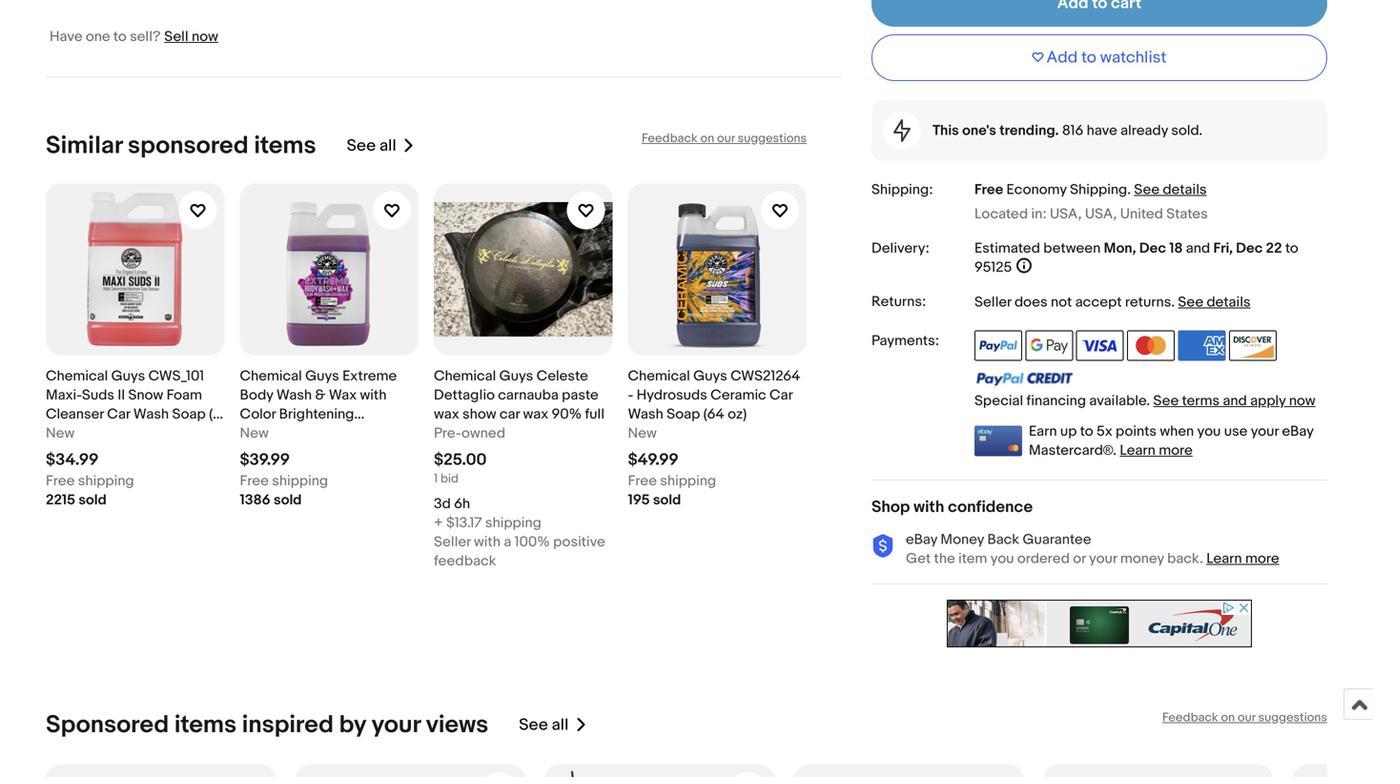 Task type: locate. For each thing, give the bounding box(es) containing it.
0 vertical spatial suggestions
[[738, 131, 807, 146]]

more for topmost learn more "link"
[[1159, 442, 1193, 459]]

3d 6h text field
[[434, 495, 470, 514]]

chemical for oz)
[[240, 368, 302, 385]]

sold right 2215
[[79, 492, 107, 509]]

united
[[1120, 206, 1163, 223]]

wash down the -
[[628, 406, 663, 423]]

free inside chemical guys cws21264 - hydrosuds ceramic car wash soap (64 oz) new $49.99 free shipping 195 sold
[[628, 473, 657, 490]]

and up use
[[1223, 393, 1247, 410]]

Free shipping text field
[[46, 472, 134, 491], [240, 472, 328, 491], [628, 472, 716, 491]]

chemical inside chemical guys celeste dettaglio carnauba paste wax show car wax 90% full pre-owned $25.00 1 bid 3d 6h + $13.17 shipping seller with a 100% positive feedback
[[434, 368, 496, 385]]

0 horizontal spatial now
[[192, 28, 218, 45]]

brightening
[[279, 406, 354, 423]]

with right the shop
[[914, 497, 944, 517]]

sold
[[79, 492, 107, 509], [274, 492, 302, 509], [653, 492, 681, 509]]

you down 'back'
[[991, 550, 1014, 567]]

0 vertical spatial seller
[[975, 294, 1011, 311]]

by
[[339, 710, 366, 740]]

0 horizontal spatial and
[[1186, 240, 1210, 257]]

soap
[[172, 406, 206, 423], [667, 406, 700, 423]]

free shipping text field for $34.99
[[46, 472, 134, 491]]

1 wax from the left
[[434, 406, 459, 423]]

free shipping text field for $49.99
[[628, 472, 716, 491]]

0 horizontal spatial ebay
[[906, 531, 937, 548]]

guys for $49.99
[[693, 368, 727, 385]]

free up 2215
[[46, 473, 75, 490]]

cws_101
[[148, 368, 204, 385]]

1 vertical spatial seller
[[434, 534, 471, 551]]

all for similar sponsored items
[[380, 136, 396, 156]]

3 new text field from the left
[[628, 424, 657, 443]]

with details__icon image left this
[[894, 119, 911, 142]]

1 horizontal spatial usa,
[[1085, 206, 1117, 223]]

1 horizontal spatial feedback on our suggestions
[[1162, 710, 1327, 725]]

1 horizontal spatial dec
[[1236, 240, 1263, 257]]

sold.
[[1171, 122, 1203, 139]]

0 vertical spatial see all
[[347, 136, 396, 156]]

. up the master card image
[[1171, 294, 1175, 311]]

free up '195'
[[628, 473, 657, 490]]

0 horizontal spatial oz)
[[343, 425, 362, 442]]

1 new text field from the left
[[46, 424, 75, 443]]

dec
[[1139, 240, 1166, 257], [1236, 240, 1263, 257]]

see all for similar sponsored items
[[347, 136, 396, 156]]

to left 5x
[[1080, 423, 1093, 440]]

.
[[1127, 181, 1131, 198], [1171, 294, 1175, 311]]

see details link
[[1134, 181, 1207, 198], [1178, 294, 1251, 311]]

learn more link right back.
[[1207, 550, 1279, 567]]

guys up ii
[[111, 368, 145, 385]]

1 vertical spatial feedback
[[1162, 710, 1218, 725]]

new up $49.99
[[628, 425, 657, 442]]

4 guys from the left
[[693, 368, 727, 385]]

(64 down ceramic
[[703, 406, 725, 423]]

items left see all text field at the left top of page
[[254, 131, 316, 161]]

1386 sold text field
[[240, 491, 302, 510]]

learn more link
[[1120, 442, 1193, 459], [1207, 550, 1279, 567]]

1 bid text field
[[434, 472, 459, 486]]

0 horizontal spatial seller
[[434, 534, 471, 551]]

with down extreme
[[360, 387, 387, 404]]

fri,
[[1214, 240, 1233, 257]]

0 horizontal spatial .
[[1127, 181, 1131, 198]]

4 chemical from the left
[[628, 368, 690, 385]]

new for $34.99
[[46, 425, 75, 442]]

ebay up the get
[[906, 531, 937, 548]]

to inside "button"
[[1082, 48, 1097, 68]]

learn
[[1120, 442, 1156, 459], [1207, 550, 1242, 567]]

1 vertical spatial more
[[1245, 550, 1279, 567]]

sold inside new $39.99 free shipping 1386 sold
[[274, 492, 302, 509]]

earn up to 5x points when you use your ebay mastercard®.
[[1029, 423, 1314, 459]]

2 horizontal spatial new text field
[[628, 424, 657, 443]]

chemical for $49.99
[[628, 368, 690, 385]]

1 vertical spatial our
[[1238, 710, 1256, 725]]

usa, right in:
[[1050, 206, 1082, 223]]

seller
[[975, 294, 1011, 311], [434, 534, 471, 551]]

0 horizontal spatial feedback on our suggestions link
[[642, 131, 807, 146]]

with details__icon image left the get
[[872, 535, 895, 558]]

1 sold from the left
[[79, 492, 107, 509]]

1 horizontal spatial our
[[1238, 710, 1256, 725]]

2 new text field from the left
[[240, 424, 269, 443]]

new for $39.99
[[240, 425, 269, 442]]

sold inside new $34.99 free shipping 2215 sold
[[79, 492, 107, 509]]

details inside free economy shipping . see details located in: usa, usa, united states
[[1163, 181, 1207, 198]]

1 free shipping text field from the left
[[46, 472, 134, 491]]

0 horizontal spatial soap
[[172, 406, 206, 423]]

learn more right back.
[[1207, 550, 1279, 567]]

0 horizontal spatial wax
[[434, 406, 459, 423]]

wash left &
[[276, 387, 312, 404]]

0 vertical spatial feedback on our suggestions
[[642, 131, 807, 146]]

1 horizontal spatial suggestions
[[1258, 710, 1327, 725]]

free up the located
[[975, 181, 1003, 198]]

+ $13.17 shipping text field
[[434, 514, 541, 533]]

1
[[434, 472, 438, 486]]

wax down 'carnauba'
[[523, 406, 548, 423]]

0 horizontal spatial sold
[[79, 492, 107, 509]]

0 horizontal spatial (64
[[318, 425, 340, 442]]

bid
[[441, 472, 459, 486]]

sold right 1386
[[274, 492, 302, 509]]

1 vertical spatial with
[[914, 497, 944, 517]]

wash inside chemical guys cws_101 maxi-suds ii snow foam cleanser car wash soap (1 gal)
[[133, 406, 169, 423]]

3 chemical from the left
[[434, 368, 496, 385]]

shipping
[[1070, 181, 1127, 198]]

new inside chemical guys cws21264 - hydrosuds ceramic car wash soap (64 oz) new $49.99 free shipping 195 sold
[[628, 425, 657, 442]]

learn right back.
[[1207, 550, 1242, 567]]

sold right '195'
[[653, 492, 681, 509]]

chemical inside chemical guys cws21264 - hydrosuds ceramic car wash soap (64 oz) new $49.99 free shipping 195 sold
[[628, 368, 690, 385]]

ebay inside earn up to 5x points when you use your ebay mastercard®.
[[1282, 423, 1314, 440]]

0 vertical spatial feedback on our suggestions link
[[642, 131, 807, 146]]

shipping up 2215 sold text field
[[78, 473, 134, 490]]

1 horizontal spatial soap
[[667, 406, 700, 423]]

2 horizontal spatial your
[[1251, 423, 1279, 440]]

feedback
[[434, 553, 496, 570]]

free up 1386
[[240, 473, 269, 490]]

oz) down wax
[[343, 425, 362, 442]]

shipping up 1386 sold text box
[[272, 473, 328, 490]]

see details link up american express 'image'
[[1178, 294, 1251, 311]]

1 horizontal spatial with
[[474, 534, 501, 551]]

ii
[[118, 387, 125, 404]]

soap down hydrosuds
[[667, 406, 700, 423]]

usa,
[[1050, 206, 1082, 223], [1085, 206, 1117, 223]]

chemical inside chemical guys extreme body wash & wax with color brightening technology (64 oz)
[[240, 368, 302, 385]]

0 horizontal spatial with
[[360, 387, 387, 404]]

0 horizontal spatial see all link
[[347, 131, 415, 161]]

this
[[933, 122, 959, 139]]

2 free shipping text field from the left
[[240, 472, 328, 491]]

chemical up dettaglio
[[434, 368, 496, 385]]

oz) down ceramic
[[728, 406, 747, 423]]

2 chemical from the left
[[240, 368, 302, 385]]

1 vertical spatial all
[[552, 715, 569, 735]]

get the item you ordered or your money back.
[[906, 550, 1203, 567]]

details up discover image
[[1207, 294, 1251, 311]]

0 horizontal spatial learn more link
[[1120, 442, 1193, 459]]

our
[[717, 131, 735, 146], [1238, 710, 1256, 725]]

gal)
[[46, 425, 72, 442]]

1 horizontal spatial learn
[[1207, 550, 1242, 567]]

guarantee
[[1023, 531, 1091, 548]]

your right use
[[1251, 423, 1279, 440]]

1 vertical spatial items
[[174, 710, 237, 740]]

visa image
[[1076, 331, 1124, 361]]

shop
[[872, 497, 910, 517]]

located
[[975, 206, 1028, 223]]

seller down the 95125
[[975, 294, 1011, 311]]

New text field
[[46, 424, 75, 443], [240, 424, 269, 443], [628, 424, 657, 443]]

1 vertical spatial oz)
[[343, 425, 362, 442]]

(64 down 'brightening'
[[318, 425, 340, 442]]

oz) inside chemical guys cws21264 - hydrosuds ceramic car wash soap (64 oz) new $49.99 free shipping 195 sold
[[728, 406, 747, 423]]

0 vertical spatial you
[[1197, 423, 1221, 440]]

add to watchlist
[[1047, 48, 1167, 68]]

0 horizontal spatial your
[[371, 710, 420, 740]]

$39.99
[[240, 450, 290, 470]]

views
[[426, 710, 488, 740]]

1 vertical spatial car
[[107, 406, 130, 423]]

see details link up the states
[[1134, 181, 1207, 198]]

you left use
[[1197, 423, 1221, 440]]

chemical up body
[[240, 368, 302, 385]]

3 free shipping text field from the left
[[628, 472, 716, 491]]

items left 'inspired'
[[174, 710, 237, 740]]

available.
[[1089, 393, 1150, 410]]

feedback for similar sponsored items
[[642, 131, 698, 146]]

0 vertical spatial ebay
[[1282, 423, 1314, 440]]

free shipping text field down $39.99
[[240, 472, 328, 491]]

to
[[113, 28, 127, 45], [1082, 48, 1097, 68], [1285, 240, 1299, 257], [1080, 423, 1093, 440]]

0 vertical spatial see all link
[[347, 131, 415, 161]]

1 vertical spatial feedback on our suggestions
[[1162, 710, 1327, 725]]

with details__icon image
[[894, 119, 911, 142], [872, 535, 895, 558]]

6h
[[454, 496, 470, 513]]

apply
[[1250, 393, 1286, 410]]

2 horizontal spatial sold
[[653, 492, 681, 509]]

1 horizontal spatial feedback
[[1162, 710, 1218, 725]]

2215 sold text field
[[46, 491, 107, 510]]

dettaglio
[[434, 387, 495, 404]]

ebay mastercard image
[[975, 426, 1022, 457]]

see all link
[[347, 131, 415, 161], [519, 710, 588, 740]]

sell
[[164, 28, 188, 45]]

3 new from the left
[[628, 425, 657, 442]]

new text field for $49.99
[[628, 424, 657, 443]]

. up united
[[1127, 181, 1131, 198]]

details up the states
[[1163, 181, 1207, 198]]

oz) inside chemical guys extreme body wash & wax with color brightening technology (64 oz)
[[343, 425, 362, 442]]

earn
[[1029, 423, 1057, 440]]

195 sold text field
[[628, 491, 681, 510]]

shipping up a
[[485, 515, 541, 532]]

0 horizontal spatial new
[[46, 425, 75, 442]]

new text field for $39.99
[[240, 424, 269, 443]]

0 vertical spatial now
[[192, 28, 218, 45]]

car
[[770, 387, 793, 404], [107, 406, 130, 423]]

your right or
[[1089, 550, 1117, 567]]

with
[[360, 387, 387, 404], [914, 497, 944, 517], [474, 534, 501, 551]]

0 vertical spatial our
[[717, 131, 735, 146]]

2 guys from the left
[[305, 368, 339, 385]]

car down ii
[[107, 406, 130, 423]]

chemical inside chemical guys cws_101 maxi-suds ii snow foam cleanser car wash soap (1 gal)
[[46, 368, 108, 385]]

more down when
[[1159, 442, 1193, 459]]

show
[[463, 406, 496, 423]]

1 vertical spatial ebay
[[906, 531, 937, 548]]

1 horizontal spatial see all
[[519, 715, 569, 735]]

3 sold from the left
[[653, 492, 681, 509]]

soap down foam
[[172, 406, 206, 423]]

free inside free economy shipping . see details located in: usa, usa, united states
[[975, 181, 1003, 198]]

1 horizontal spatial wax
[[523, 406, 548, 423]]

your
[[1251, 423, 1279, 440], [1089, 550, 1117, 567], [371, 710, 420, 740]]

0 horizontal spatial new text field
[[46, 424, 75, 443]]

between
[[1044, 240, 1101, 257]]

1 vertical spatial with details__icon image
[[872, 535, 895, 558]]

guys for pre-
[[499, 368, 533, 385]]

new text field down cleanser
[[46, 424, 75, 443]]

to right one
[[113, 28, 127, 45]]

sold inside chemical guys cws21264 - hydrosuds ceramic car wash soap (64 oz) new $49.99 free shipping 195 sold
[[653, 492, 681, 509]]

to right 22
[[1285, 240, 1299, 257]]

feedback on our suggestions for similar sponsored items
[[642, 131, 807, 146]]

now
[[192, 28, 218, 45], [1289, 393, 1316, 410]]

0 vertical spatial .
[[1127, 181, 1131, 198]]

2 horizontal spatial with
[[914, 497, 944, 517]]

wash inside chemical guys cws21264 - hydrosuds ceramic car wash soap (64 oz) new $49.99 free shipping 195 sold
[[628, 406, 663, 423]]

0 vertical spatial on
[[700, 131, 714, 146]]

see all
[[347, 136, 396, 156], [519, 715, 569, 735]]

wash down 'snow'
[[133, 406, 169, 423]]

learn more
[[1120, 442, 1193, 459], [1207, 550, 1279, 567]]

0 vertical spatial feedback
[[642, 131, 698, 146]]

2 usa, from the left
[[1085, 206, 1117, 223]]

and for 18
[[1186, 240, 1210, 257]]

new inside new $39.99 free shipping 1386 sold
[[240, 425, 269, 442]]

0 vertical spatial more
[[1159, 442, 1193, 459]]

1 vertical spatial learn more
[[1207, 550, 1279, 567]]

free shipping text field down $49.99
[[628, 472, 716, 491]]

0 horizontal spatial free shipping text field
[[46, 472, 134, 491]]

-
[[628, 387, 634, 404]]

chemical
[[46, 368, 108, 385], [240, 368, 302, 385], [434, 368, 496, 385], [628, 368, 690, 385]]

guys up 'carnauba'
[[499, 368, 533, 385]]

foam
[[167, 387, 202, 404]]

1 horizontal spatial sold
[[274, 492, 302, 509]]

discover image
[[1229, 331, 1277, 361]]

1 guys from the left
[[111, 368, 145, 385]]

money
[[941, 531, 984, 548]]

1 vertical spatial suggestions
[[1258, 710, 1327, 725]]

learn more down points
[[1120, 442, 1193, 459]]

dec left 22
[[1236, 240, 1263, 257]]

guys inside chemical guys extreme body wash & wax with color brightening technology (64 oz)
[[305, 368, 339, 385]]

0 vertical spatial and
[[1186, 240, 1210, 257]]

0 horizontal spatial feedback on our suggestions
[[642, 131, 807, 146]]

guys inside chemical guys cws21264 - hydrosuds ceramic car wash soap (64 oz) new $49.99 free shipping 195 sold
[[693, 368, 727, 385]]

seller down $13.17
[[434, 534, 471, 551]]

with inside chemical guys extreme body wash & wax with color brightening technology (64 oz)
[[360, 387, 387, 404]]

guys for (1
[[111, 368, 145, 385]]

new down color
[[240, 425, 269, 442]]

learn down points
[[1120, 442, 1156, 459]]

1 horizontal spatial on
[[1221, 710, 1235, 725]]

guys inside chemical guys celeste dettaglio carnauba paste wax show car wax 90% full pre-owned $25.00 1 bid 3d 6h + $13.17 shipping seller with a 100% positive feedback
[[499, 368, 533, 385]]

$49.99
[[628, 450, 679, 470]]

2 new from the left
[[240, 425, 269, 442]]

ebay
[[1282, 423, 1314, 440], [906, 531, 937, 548]]

2 sold from the left
[[274, 492, 302, 509]]

usa, down shipping
[[1085, 206, 1117, 223]]

car down cws21264
[[770, 387, 793, 404]]

0 horizontal spatial suggestions
[[738, 131, 807, 146]]

pre-
[[434, 425, 462, 442]]

ebay down apply
[[1282, 423, 1314, 440]]

1 vertical spatial on
[[1221, 710, 1235, 725]]

get
[[906, 550, 931, 567]]

new
[[46, 425, 75, 442], [240, 425, 269, 442], [628, 425, 657, 442]]

1 vertical spatial your
[[1089, 550, 1117, 567]]

chemical for (1
[[46, 368, 108, 385]]

1386
[[240, 492, 271, 509]]

chemical up hydrosuds
[[628, 368, 690, 385]]

feedback on our suggestions link for similar sponsored items
[[642, 131, 807, 146]]

and right 18
[[1186, 240, 1210, 257]]

learn more link down points
[[1120, 442, 1193, 459]]

body
[[240, 387, 273, 404]]

0 vertical spatial with
[[360, 387, 387, 404]]

now right apply
[[1289, 393, 1316, 410]]

2 vertical spatial your
[[371, 710, 420, 740]]

more
[[1159, 442, 1193, 459], [1245, 550, 1279, 567]]

your inside earn up to 5x points when you use your ebay mastercard®.
[[1251, 423, 1279, 440]]

0 vertical spatial (64
[[703, 406, 725, 423]]

feedback on our suggestions link
[[642, 131, 807, 146], [1162, 710, 1327, 725]]

items
[[254, 131, 316, 161], [174, 710, 237, 740]]

$39.99 text field
[[240, 450, 290, 470]]

0 horizontal spatial usa,
[[1050, 206, 1082, 223]]

new inside new $34.99 free shipping 2215 sold
[[46, 425, 75, 442]]

chemical up 'maxi-' in the left of the page
[[46, 368, 108, 385]]

Seller with a 100% positive feedback text field
[[434, 533, 613, 571]]

our for similar sponsored items
[[717, 131, 735, 146]]

1 horizontal spatial car
[[770, 387, 793, 404]]

new down cleanser
[[46, 425, 75, 442]]

similar
[[46, 131, 122, 161]]

0 horizontal spatial car
[[107, 406, 130, 423]]

2 dec from the left
[[1236, 240, 1263, 257]]

special financing available. see terms and apply now
[[975, 393, 1316, 410]]

with inside chemical guys celeste dettaglio carnauba paste wax show car wax 90% full pre-owned $25.00 1 bid 3d 6h + $13.17 shipping seller with a 100% positive feedback
[[474, 534, 501, 551]]

shipping
[[78, 473, 134, 490], [272, 473, 328, 490], [660, 473, 716, 490], [485, 515, 541, 532]]

guys up ceramic
[[693, 368, 727, 385]]

0 horizontal spatial dec
[[1139, 240, 1166, 257]]

1 chemical from the left
[[46, 368, 108, 385]]

wax up pre-
[[434, 406, 459, 423]]

all for sponsored items inspired by your views
[[552, 715, 569, 735]]

3 guys from the left
[[499, 368, 533, 385]]

feedback on our suggestions
[[642, 131, 807, 146], [1162, 710, 1327, 725]]

see all link for sponsored items inspired by your views
[[519, 710, 588, 740]]

terms
[[1182, 393, 1220, 410]]

and inside estimated between mon, dec 18 and fri, dec 22 to 95125
[[1186, 240, 1210, 257]]

0 horizontal spatial our
[[717, 131, 735, 146]]

free shipping text field down $34.99
[[46, 472, 134, 491]]

now right sell
[[192, 28, 218, 45]]

have
[[1087, 122, 1117, 139]]

already
[[1121, 122, 1168, 139]]

points
[[1116, 423, 1157, 440]]

1 soap from the left
[[172, 406, 206, 423]]

feedback
[[642, 131, 698, 146], [1162, 710, 1218, 725]]

american express image
[[1178, 331, 1226, 361]]

1 horizontal spatial feedback on our suggestions link
[[1162, 710, 1327, 725]]

to right "add"
[[1082, 48, 1097, 68]]

1 vertical spatial (64
[[318, 425, 340, 442]]

0 vertical spatial oz)
[[728, 406, 747, 423]]

free shipping text field for $39.99
[[240, 472, 328, 491]]

guys inside chemical guys cws_101 maxi-suds ii snow foam cleanser car wash soap (1 gal)
[[111, 368, 145, 385]]

more right back.
[[1245, 550, 1279, 567]]

1 new from the left
[[46, 425, 75, 442]]

0 horizontal spatial feedback
[[642, 131, 698, 146]]

your right by
[[371, 710, 420, 740]]

with down + $13.17 shipping text field
[[474, 534, 501, 551]]

new text field up $49.99
[[628, 424, 657, 443]]

owned
[[462, 425, 505, 442]]

0 vertical spatial all
[[380, 136, 396, 156]]

1 horizontal spatial oz)
[[728, 406, 747, 423]]

1 horizontal spatial your
[[1089, 550, 1117, 567]]

0 vertical spatial items
[[254, 131, 316, 161]]

1 horizontal spatial see all link
[[519, 710, 588, 740]]

0 horizontal spatial see all
[[347, 136, 396, 156]]

guys up &
[[305, 368, 339, 385]]

1 horizontal spatial more
[[1245, 550, 1279, 567]]

1 horizontal spatial (64
[[703, 406, 725, 423]]

1 horizontal spatial learn more link
[[1207, 550, 1279, 567]]

back.
[[1167, 550, 1203, 567]]

1 horizontal spatial ebay
[[1282, 423, 1314, 440]]

195
[[628, 492, 650, 509]]

new text field down color
[[240, 424, 269, 443]]

1 horizontal spatial you
[[1197, 423, 1221, 440]]

0 horizontal spatial learn more
[[1120, 442, 1193, 459]]

item
[[959, 550, 987, 567]]

watchlist
[[1100, 48, 1167, 68]]

shipping up 195 sold text field
[[660, 473, 716, 490]]

dec left 18
[[1139, 240, 1166, 257]]

0 horizontal spatial all
[[380, 136, 396, 156]]

2 soap from the left
[[667, 406, 700, 423]]

shipping inside chemical guys cws21264 - hydrosuds ceramic car wash soap (64 oz) new $49.99 free shipping 195 sold
[[660, 473, 716, 490]]



Task type: vqa. For each thing, say whether or not it's contained in the screenshot.
the right 'wax'
yes



Task type: describe. For each thing, give the bounding box(es) containing it.
more for the bottommost learn more "link"
[[1245, 550, 1279, 567]]

have
[[50, 28, 82, 45]]

to inside estimated between mon, dec 18 and fri, dec 22 to 95125
[[1285, 240, 1299, 257]]

sponsored items inspired by your views
[[46, 710, 488, 740]]

chemical guys cws21264 - hydrosuds ceramic car wash soap (64 oz) new $49.99 free shipping 195 sold
[[628, 368, 800, 509]]

mon,
[[1104, 240, 1136, 257]]

trending.
[[1000, 122, 1059, 139]]

sold for $34.99
[[79, 492, 107, 509]]

hydrosuds
[[637, 387, 707, 404]]

1 vertical spatial learn
[[1207, 550, 1242, 567]]

$25.00
[[434, 450, 487, 470]]

add to watchlist button
[[872, 34, 1327, 81]]

1 horizontal spatial items
[[254, 131, 316, 161]]

sell?
[[130, 28, 160, 45]]

816
[[1062, 122, 1084, 139]]

seller does not accept returns . see details
[[975, 294, 1251, 311]]

car inside chemical guys cws21264 - hydrosuds ceramic car wash soap (64 oz) new $49.99 free shipping 195 sold
[[770, 387, 793, 404]]

1 vertical spatial now
[[1289, 393, 1316, 410]]

suds
[[82, 387, 114, 404]]

2215
[[46, 492, 75, 509]]

0 vertical spatial see details link
[[1134, 181, 1207, 198]]

with details__icon image for this one's trending.
[[894, 119, 911, 142]]

shipping inside new $39.99 free shipping 1386 sold
[[272, 473, 328, 490]]

paypal image
[[975, 331, 1022, 361]]

suggestions for sponsored items inspired by your views
[[1258, 710, 1327, 725]]

chemical guys extreme body wash & wax with color brightening technology (64 oz)
[[240, 368, 397, 442]]

Pre-owned text field
[[434, 424, 505, 443]]

wash inside chemical guys extreme body wash & wax with color brightening technology (64 oz)
[[276, 387, 312, 404]]

1 vertical spatial .
[[1171, 294, 1175, 311]]

full
[[585, 406, 605, 423]]

$49.99 text field
[[628, 450, 679, 470]]

shipping:
[[872, 181, 933, 198]]

new $39.99 free shipping 1386 sold
[[240, 425, 328, 509]]

90%
[[552, 406, 582, 423]]

sponsored
[[46, 710, 169, 740]]

0 horizontal spatial learn
[[1120, 442, 1156, 459]]

have one to sell? sell now
[[50, 28, 218, 45]]

states
[[1167, 206, 1208, 223]]

shipping inside new $34.99 free shipping 2215 sold
[[78, 473, 134, 490]]

chemical guys celeste dettaglio carnauba paste wax show car wax 90% full pre-owned $25.00 1 bid 3d 6h + $13.17 shipping seller with a 100% positive feedback
[[434, 368, 609, 570]]

economy
[[1007, 181, 1067, 198]]

ordered
[[1017, 550, 1070, 567]]

free inside new $39.99 free shipping 1386 sold
[[240, 473, 269, 490]]

see all link for similar sponsored items
[[347, 131, 415, 161]]

See all text field
[[519, 715, 569, 735]]

ebay money back guarantee
[[906, 531, 1091, 548]]

color
[[240, 406, 276, 423]]

on for similar sponsored items
[[700, 131, 714, 146]]

on for sponsored items inspired by your views
[[1221, 710, 1235, 725]]

returns:
[[872, 293, 926, 311]]

estimated
[[975, 240, 1040, 257]]

feedback for sponsored items inspired by your views
[[1162, 710, 1218, 725]]

one
[[86, 28, 110, 45]]

chemical guys cws_101 maxi-suds ii snow foam cleanser car wash soap (1 gal)
[[46, 368, 217, 442]]

100%
[[515, 534, 550, 551]]

1 vertical spatial details
[[1207, 294, 1251, 311]]

does
[[1015, 294, 1048, 311]]

0 vertical spatial learn more link
[[1120, 442, 1193, 459]]

(64 inside chemical guys cws21264 - hydrosuds ceramic car wash soap (64 oz) new $49.99 free shipping 195 sold
[[703, 406, 725, 423]]

delivery:
[[872, 240, 930, 257]]

0 vertical spatial learn more
[[1120, 442, 1193, 459]]

or
[[1073, 550, 1086, 567]]

0 horizontal spatial you
[[991, 550, 1014, 567]]

with details__icon image for ebay money back guarantee
[[872, 535, 895, 558]]

celeste
[[536, 368, 588, 385]]

1 usa, from the left
[[1050, 206, 1082, 223]]

the
[[934, 550, 955, 567]]

1 vertical spatial learn more link
[[1207, 550, 1279, 567]]

you inside earn up to 5x points when you use your ebay mastercard®.
[[1197, 423, 1221, 440]]

paypal credit image
[[975, 371, 1074, 387]]

snow
[[128, 387, 163, 404]]

+
[[434, 515, 443, 532]]

cleanser
[[46, 406, 104, 423]]

feedback on our suggestions link for sponsored items inspired by your views
[[1162, 710, 1327, 725]]

. inside free economy shipping . see details located in: usa, usa, united states
[[1127, 181, 1131, 198]]

sponsored
[[128, 131, 249, 161]]

5x
[[1097, 423, 1113, 440]]

2 wax from the left
[[523, 406, 548, 423]]

returns
[[1125, 294, 1171, 311]]

money
[[1120, 550, 1164, 567]]

not
[[1051, 294, 1072, 311]]

master card image
[[1127, 331, 1175, 361]]

maxi-
[[46, 387, 82, 404]]

22
[[1266, 240, 1282, 257]]

a
[[504, 534, 511, 551]]

$34.99 text field
[[46, 450, 99, 470]]

shipping inside chemical guys celeste dettaglio carnauba paste wax show car wax 90% full pre-owned $25.00 1 bid 3d 6h + $13.17 shipping seller with a 100% positive feedback
[[485, 515, 541, 532]]

feedback on our suggestions for sponsored items inspired by your views
[[1162, 710, 1327, 725]]

1 vertical spatial see details link
[[1178, 294, 1251, 311]]

to inside earn up to 5x points when you use your ebay mastercard®.
[[1080, 423, 1093, 440]]

car inside chemical guys cws_101 maxi-suds ii snow foam cleanser car wash soap (1 gal)
[[107, 406, 130, 423]]

(1
[[209, 406, 217, 423]]

$25.00 text field
[[434, 450, 487, 470]]

(64 inside chemical guys extreme body wash & wax with color brightening technology (64 oz)
[[318, 425, 340, 442]]

$13.17
[[446, 515, 482, 532]]

google pay image
[[1026, 331, 1073, 361]]

1 horizontal spatial learn more
[[1207, 550, 1279, 567]]

see all for sponsored items inspired by your views
[[519, 715, 569, 735]]

sell now link
[[164, 28, 218, 45]]

guys for oz)
[[305, 368, 339, 385]]

confidence
[[948, 497, 1033, 517]]

seller inside chemical guys celeste dettaglio carnauba paste wax show car wax 90% full pre-owned $25.00 1 bid 3d 6h + $13.17 shipping seller with a 100% positive feedback
[[434, 534, 471, 551]]

see terms and apply now link
[[1153, 393, 1316, 410]]

back
[[987, 531, 1020, 548]]

18
[[1169, 240, 1183, 257]]

this one's trending. 816 have already sold.
[[933, 122, 1203, 139]]

estimated between mon, dec 18 and fri, dec 22 to 95125
[[975, 240, 1299, 276]]

free inside new $34.99 free shipping 2215 sold
[[46, 473, 75, 490]]

1 horizontal spatial seller
[[975, 294, 1011, 311]]

mastercard®.
[[1029, 442, 1117, 459]]

soap inside chemical guys cws_101 maxi-suds ii snow foam cleanser car wash soap (1 gal)
[[172, 406, 206, 423]]

new text field for $34.99
[[46, 424, 75, 443]]

chemical for pre-
[[434, 368, 496, 385]]

and for terms
[[1223, 393, 1247, 410]]

shop with confidence
[[872, 497, 1033, 517]]

similar sponsored items
[[46, 131, 316, 161]]

financing
[[1027, 393, 1086, 410]]

95125
[[975, 259, 1012, 276]]

ceramic
[[711, 387, 766, 404]]

suggestions for similar sponsored items
[[738, 131, 807, 146]]

sold for $39.99
[[274, 492, 302, 509]]

1 dec from the left
[[1139, 240, 1166, 257]]

soap inside chemical guys cws21264 - hydrosuds ceramic car wash soap (64 oz) new $49.99 free shipping 195 sold
[[667, 406, 700, 423]]

see inside free economy shipping . see details located in: usa, usa, united states
[[1134, 181, 1160, 198]]

one's
[[962, 122, 996, 139]]

advertisement region
[[947, 600, 1252, 647]]

use
[[1224, 423, 1248, 440]]

our for sponsored items inspired by your views
[[1238, 710, 1256, 725]]

$34.99
[[46, 450, 99, 470]]

extreme
[[342, 368, 397, 385]]

See all text field
[[347, 136, 396, 156]]

new $34.99 free shipping 2215 sold
[[46, 425, 134, 509]]

add
[[1047, 48, 1078, 68]]

payments:
[[872, 333, 939, 350]]



